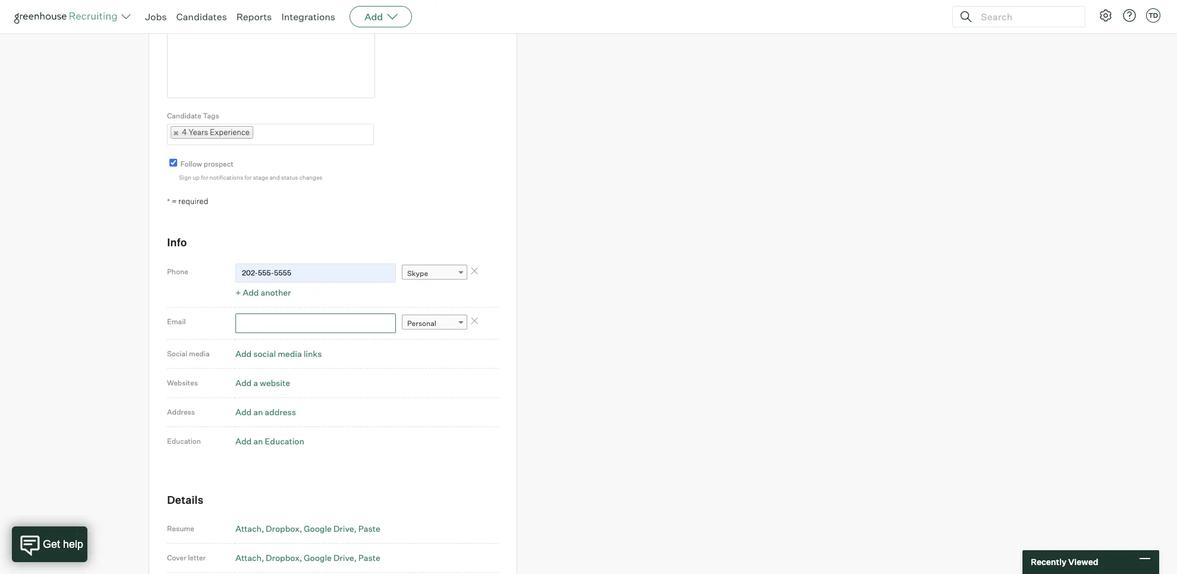 Task type: describe. For each thing, give the bounding box(es) containing it.
sign up for notifications for stage and status changes
[[179, 174, 323, 181]]

cover letter
[[167, 553, 206, 562]]

up
[[193, 174, 200, 181]]

Search text field
[[979, 8, 1075, 25]]

changes
[[300, 174, 323, 181]]

candidates
[[176, 11, 227, 23]]

jobs link
[[145, 11, 167, 23]]

td button
[[1147, 8, 1161, 23]]

add button
[[350, 6, 412, 27]]

a
[[254, 378, 258, 388]]

dropbox link for cover letter
[[266, 553, 302, 563]]

years
[[189, 127, 208, 137]]

google drive link for cover letter
[[304, 553, 357, 563]]

Follow prospect checkbox
[[170, 159, 177, 166]]

add for add an education
[[236, 436, 252, 446]]

dropbox link for resume
[[266, 524, 302, 534]]

0 horizontal spatial education
[[167, 436, 201, 445]]

+ add another
[[236, 287, 291, 298]]

experience
[[210, 127, 250, 137]]

+
[[236, 287, 241, 298]]

4
[[182, 127, 187, 137]]

skype link
[[402, 265, 468, 282]]

add an education link
[[236, 436, 304, 446]]

greenhouse recruiting image
[[14, 10, 121, 24]]

attach dropbox google drive paste for cover letter
[[236, 553, 381, 563]]

2 for from the left
[[245, 174, 252, 181]]

phone
[[167, 267, 188, 276]]

sign
[[179, 174, 191, 181]]

paste for resume
[[359, 524, 381, 534]]

integrations link
[[282, 11, 336, 23]]

add an address
[[236, 407, 296, 417]]

resume
[[167, 524, 194, 533]]

dropbox for cover letter
[[266, 553, 300, 563]]

0 horizontal spatial media
[[189, 349, 210, 358]]

reports link
[[237, 11, 272, 23]]

add an address link
[[236, 407, 296, 417]]

add a website
[[236, 378, 290, 388]]

and
[[270, 174, 280, 181]]

required
[[179, 196, 208, 206]]

1 horizontal spatial media
[[278, 348, 302, 358]]

add for add an address
[[236, 407, 252, 417]]

add for add a website
[[236, 378, 252, 388]]

recently
[[1032, 557, 1067, 567]]

dropbox for resume
[[266, 524, 300, 534]]

candidates link
[[176, 11, 227, 23]]

stage
[[253, 174, 268, 181]]

add a website link
[[236, 378, 290, 388]]

cover
[[167, 553, 187, 562]]

td button
[[1145, 6, 1164, 25]]

attach link for resume
[[236, 524, 264, 534]]

notes
[[167, 3, 187, 12]]

attach for cover letter
[[236, 553, 262, 563]]

notifications
[[210, 174, 243, 181]]

google drive link for resume
[[304, 524, 357, 534]]

candidate tags
[[167, 111, 219, 120]]

1 for from the left
[[201, 174, 208, 181]]

add social media links link
[[236, 348, 322, 358]]



Task type: vqa. For each thing, say whether or not it's contained in the screenshot.
'sort by'
no



Task type: locate. For each thing, give the bounding box(es) containing it.
0 vertical spatial dropbox link
[[266, 524, 302, 534]]

tags
[[203, 111, 219, 120]]

0 vertical spatial paste link
[[359, 524, 381, 534]]

media right social
[[189, 349, 210, 358]]

1 attach dropbox google drive paste from the top
[[236, 524, 381, 534]]

0 vertical spatial paste
[[359, 524, 381, 534]]

1 vertical spatial paste
[[359, 553, 381, 563]]

drive for resume
[[334, 524, 354, 534]]

paste link for cover letter
[[359, 553, 381, 563]]

follow prospect
[[181, 159, 234, 168]]

2 attach from the top
[[236, 553, 262, 563]]

viewed
[[1069, 557, 1099, 567]]

0 vertical spatial an
[[254, 407, 263, 417]]

dropbox
[[266, 524, 300, 534], [266, 553, 300, 563]]

for right up
[[201, 174, 208, 181]]

1 paste link from the top
[[359, 524, 381, 534]]

drive
[[334, 524, 354, 534], [334, 553, 354, 563]]

links
[[304, 348, 322, 358]]

an left address
[[254, 407, 263, 417]]

address
[[167, 407, 195, 416]]

1 vertical spatial google
[[304, 553, 332, 563]]

1 drive from the top
[[334, 524, 354, 534]]

1 vertical spatial google drive link
[[304, 553, 357, 563]]

2 attach dropbox google drive paste from the top
[[236, 553, 381, 563]]

1 vertical spatial an
[[254, 436, 263, 446]]

0 vertical spatial attach
[[236, 524, 262, 534]]

1 vertical spatial attach dropbox google drive paste
[[236, 553, 381, 563]]

add
[[365, 11, 383, 23], [243, 287, 259, 298], [236, 348, 252, 358], [236, 378, 252, 388], [236, 407, 252, 417], [236, 436, 252, 446]]

attach
[[236, 524, 262, 534], [236, 553, 262, 563]]

1 vertical spatial paste link
[[359, 553, 381, 563]]

2 dropbox from the top
[[266, 553, 300, 563]]

status
[[281, 174, 298, 181]]

dropbox link
[[266, 524, 302, 534], [266, 553, 302, 563]]

2 an from the top
[[254, 436, 263, 446]]

*
[[167, 197, 170, 206]]

0 horizontal spatial for
[[201, 174, 208, 181]]

personal link
[[402, 315, 468, 332]]

address
[[265, 407, 296, 417]]

paste
[[359, 524, 381, 534], [359, 553, 381, 563]]

1 vertical spatial dropbox
[[266, 553, 300, 563]]

integrations
[[282, 11, 336, 23]]

skype
[[407, 269, 428, 278]]

attach link
[[236, 524, 264, 534], [236, 553, 264, 563]]

=
[[172, 196, 177, 206]]

social media
[[167, 349, 210, 358]]

info
[[167, 236, 187, 249]]

1 horizontal spatial education
[[265, 436, 304, 446]]

1 google from the top
[[304, 524, 332, 534]]

1 dropbox link from the top
[[266, 524, 302, 534]]

drive for cover letter
[[334, 553, 354, 563]]

2 dropbox link from the top
[[266, 553, 302, 563]]

personal
[[407, 319, 437, 328]]

prospect
[[204, 159, 234, 168]]

media
[[278, 348, 302, 358], [189, 349, 210, 358]]

2 google drive link from the top
[[304, 553, 357, 563]]

website
[[260, 378, 290, 388]]

0 vertical spatial attach link
[[236, 524, 264, 534]]

an
[[254, 407, 263, 417], [254, 436, 263, 446]]

paste link
[[359, 524, 381, 534], [359, 553, 381, 563]]

candidate
[[167, 111, 201, 120]]

None text field
[[236, 263, 396, 283], [236, 314, 396, 333], [236, 263, 396, 283], [236, 314, 396, 333]]

2 google from the top
[[304, 553, 332, 563]]

0 vertical spatial dropbox
[[266, 524, 300, 534]]

1 an from the top
[[254, 407, 263, 417]]

follow
[[181, 159, 202, 168]]

google for resume
[[304, 524, 332, 534]]

add an education
[[236, 436, 304, 446]]

0 vertical spatial google drive link
[[304, 524, 357, 534]]

Notes text field
[[167, 16, 375, 98]]

0 vertical spatial drive
[[334, 524, 354, 534]]

an for address
[[254, 407, 263, 417]]

1 attach from the top
[[236, 524, 262, 534]]

reports
[[237, 11, 272, 23]]

add inside "popup button"
[[365, 11, 383, 23]]

paste for cover letter
[[359, 553, 381, 563]]

1 vertical spatial dropbox link
[[266, 553, 302, 563]]

another
[[261, 287, 291, 298]]

attach dropbox google drive paste for resume
[[236, 524, 381, 534]]

an for education
[[254, 436, 263, 446]]

1 vertical spatial attach
[[236, 553, 262, 563]]

jobs
[[145, 11, 167, 23]]

1 google drive link from the top
[[304, 524, 357, 534]]

paste link for resume
[[359, 524, 381, 534]]

2 paste from the top
[[359, 553, 381, 563]]

configure image
[[1099, 8, 1114, 23]]

2 attach link from the top
[[236, 553, 264, 563]]

social
[[167, 349, 188, 358]]

1 vertical spatial drive
[[334, 553, 354, 563]]

td
[[1149, 11, 1159, 20]]

1 vertical spatial attach link
[[236, 553, 264, 563]]

attach for resume
[[236, 524, 262, 534]]

email
[[167, 317, 186, 326]]

education
[[265, 436, 304, 446], [167, 436, 201, 445]]

google
[[304, 524, 332, 534], [304, 553, 332, 563]]

* = required
[[167, 196, 208, 206]]

add for add
[[365, 11, 383, 23]]

1 paste from the top
[[359, 524, 381, 534]]

1 horizontal spatial for
[[245, 174, 252, 181]]

None text field
[[253, 125, 265, 144]]

+ add another link
[[236, 287, 291, 298]]

add social media links
[[236, 348, 322, 358]]

for
[[201, 174, 208, 181], [245, 174, 252, 181]]

0 vertical spatial attach dropbox google drive paste
[[236, 524, 381, 534]]

social
[[254, 348, 276, 358]]

4 years experience
[[182, 127, 250, 137]]

media left links
[[278, 348, 302, 358]]

attach link for cover letter
[[236, 553, 264, 563]]

1 attach link from the top
[[236, 524, 264, 534]]

letter
[[188, 553, 206, 562]]

recently viewed
[[1032, 557, 1099, 567]]

2 drive from the top
[[334, 553, 354, 563]]

details
[[167, 493, 204, 506]]

an down add an address link
[[254, 436, 263, 446]]

1 dropbox from the top
[[266, 524, 300, 534]]

google drive link
[[304, 524, 357, 534], [304, 553, 357, 563]]

2 paste link from the top
[[359, 553, 381, 563]]

attach dropbox google drive paste
[[236, 524, 381, 534], [236, 553, 381, 563]]

websites
[[167, 378, 198, 387]]

for left stage
[[245, 174, 252, 181]]

0 vertical spatial google
[[304, 524, 332, 534]]

add for add social media links
[[236, 348, 252, 358]]

google for cover letter
[[304, 553, 332, 563]]



